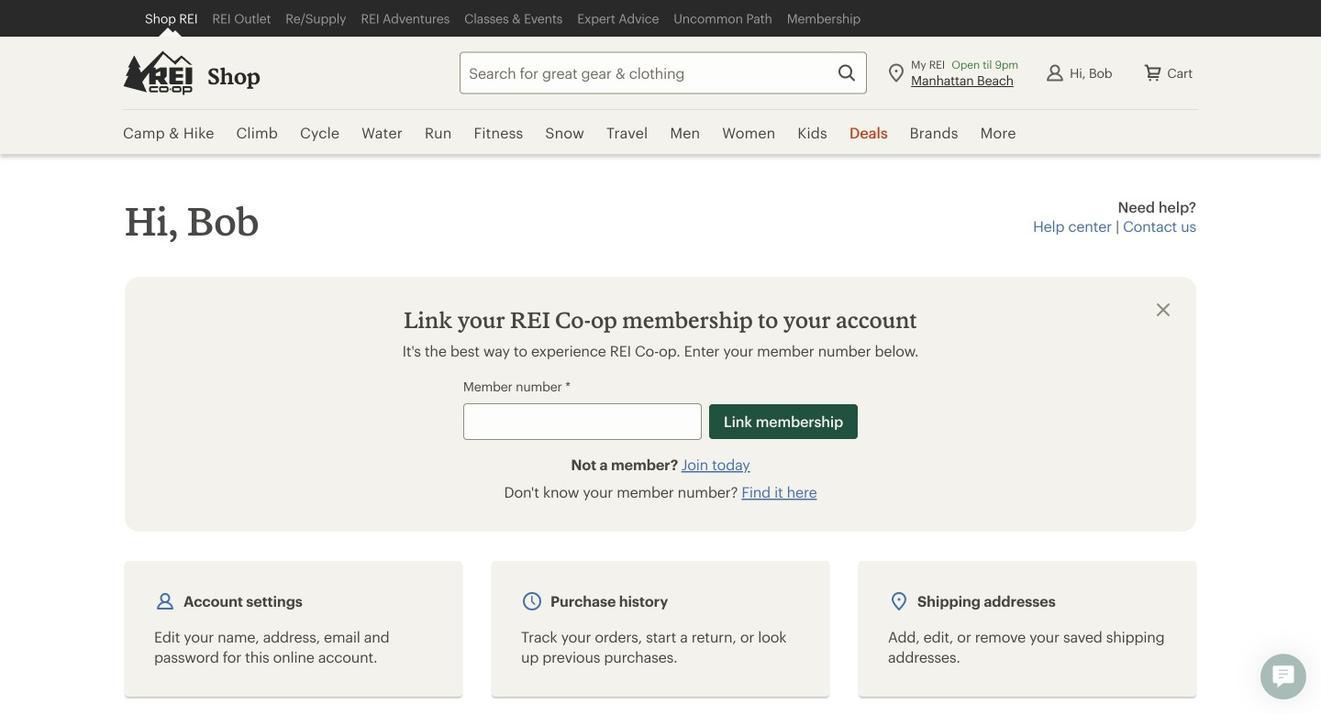 Task type: locate. For each thing, give the bounding box(es) containing it.
live chat image
[[1273, 666, 1295, 688]]

None search field
[[427, 52, 867, 94]]

x icon image
[[1153, 299, 1175, 321]]

banner
[[0, 0, 1321, 156]]

None field
[[460, 52, 867, 94]]

search image
[[836, 62, 858, 84]]

None text field
[[463, 404, 702, 440]]



Task type: describe. For each thing, give the bounding box(es) containing it.
Search for great gear & clothing text field
[[460, 52, 867, 94]]

shopping cart is empty image
[[1142, 62, 1164, 84]]

rei co-op, go to rei.com home page image
[[123, 51, 193, 95]]



Task type: vqa. For each thing, say whether or not it's contained in the screenshot.
2nd marker icon from the top of the page
no



